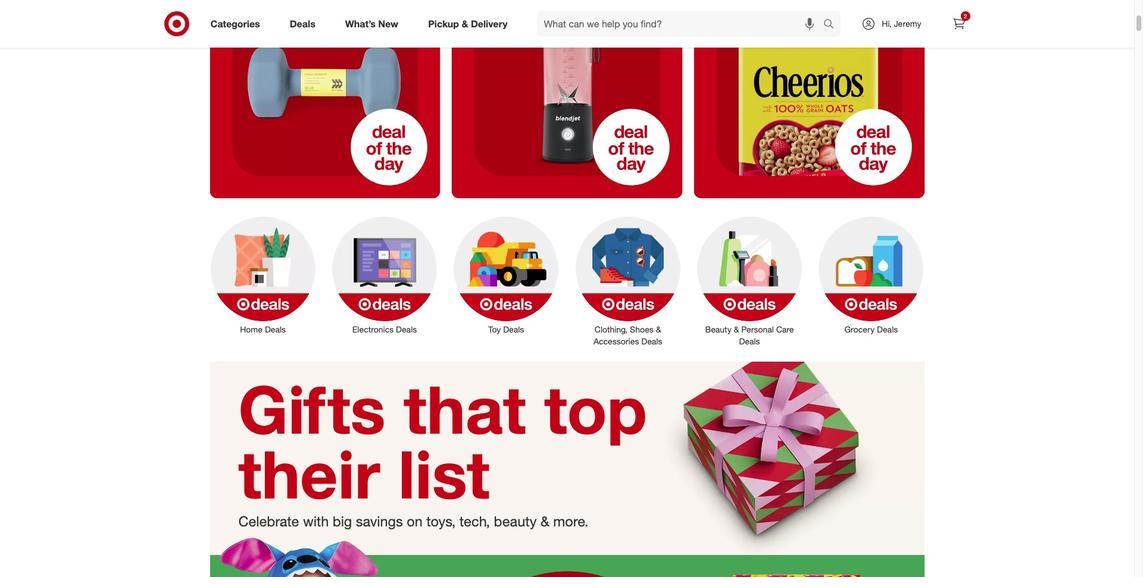 Task type: locate. For each thing, give the bounding box(es) containing it.
pickup
[[428, 18, 459, 30]]

0 horizontal spatial target deal of the day image
[[210, 0, 440, 199]]

target deal of the day image
[[210, 0, 440, 199], [452, 0, 683, 199], [694, 0, 925, 199]]

clothing,
[[595, 324, 628, 335]]

beauty & personal care deals
[[706, 324, 794, 346]]

new
[[378, 18, 399, 30]]

hi,
[[882, 18, 892, 29]]

clothing, shoes & accessories deals link
[[567, 214, 689, 348]]

2 link
[[946, 11, 972, 37]]

deals link
[[280, 11, 330, 37]]

search
[[819, 19, 847, 31]]

deals inside 'link'
[[878, 324, 898, 335]]

deals right grocery
[[878, 324, 898, 335]]

on
[[407, 514, 423, 531]]

2 horizontal spatial target deal of the day image
[[694, 0, 925, 199]]

categories link
[[200, 11, 275, 37]]

what's
[[345, 18, 376, 30]]

home
[[240, 324, 263, 335]]

& inside pickup & delivery link
[[462, 18, 469, 30]]

&
[[462, 18, 469, 30], [656, 324, 662, 335], [734, 324, 740, 335], [541, 514, 550, 531]]

grocery
[[845, 324, 875, 335]]

care
[[777, 324, 794, 335]]

electronics deals link
[[324, 214, 446, 336]]

deals left what's
[[290, 18, 316, 30]]

deals down shoes
[[642, 336, 663, 346]]

& right shoes
[[656, 324, 662, 335]]

& inside clothing, shoes & accessories deals
[[656, 324, 662, 335]]

deals
[[290, 18, 316, 30], [265, 324, 286, 335], [396, 324, 417, 335], [503, 324, 524, 335], [878, 324, 898, 335], [642, 336, 663, 346], [740, 336, 760, 346]]

deals right electronics
[[396, 324, 417, 335]]

categories
[[211, 18, 260, 30]]

top
[[545, 370, 647, 449]]

personal
[[742, 324, 774, 335]]

electronics deals
[[353, 324, 417, 335]]

2
[[964, 13, 968, 20]]

accessories
[[594, 336, 639, 346]]

electronics
[[353, 324, 394, 335]]

grocery deals link
[[811, 214, 933, 336]]

home deals
[[240, 324, 286, 335]]

1 horizontal spatial target deal of the day image
[[452, 0, 683, 199]]

deals down personal
[[740, 336, 760, 346]]

with
[[303, 514, 329, 531]]

3 target deal of the day image from the left
[[694, 0, 925, 199]]

& right the pickup
[[462, 18, 469, 30]]

& right beauty
[[734, 324, 740, 335]]

& left "more."
[[541, 514, 550, 531]]



Task type: describe. For each thing, give the bounding box(es) containing it.
big
[[333, 514, 352, 531]]

what's new link
[[335, 11, 414, 37]]

gifts
[[239, 370, 386, 449]]

jeremy
[[894, 18, 922, 29]]

& inside gifts that top their list celebrate with big savings on toys, tech, beauty & more.
[[541, 514, 550, 531]]

shoes
[[630, 324, 654, 335]]

toy deals
[[489, 324, 524, 335]]

2 target deal of the day image from the left
[[452, 0, 683, 199]]

1 target deal of the day image from the left
[[210, 0, 440, 199]]

delivery
[[471, 18, 508, 30]]

more.
[[554, 514, 589, 531]]

grocery deals
[[845, 324, 898, 335]]

search button
[[819, 11, 847, 39]]

beauty & personal care deals link
[[689, 214, 811, 348]]

home deals link
[[202, 214, 324, 336]]

that
[[404, 370, 526, 449]]

gifts that top their list celebrate with big savings on toys, tech, beauty & more.
[[239, 370, 647, 531]]

hi, jeremy
[[882, 18, 922, 29]]

savings
[[356, 514, 403, 531]]

deals right home
[[265, 324, 286, 335]]

their
[[239, 435, 380, 515]]

pickup & delivery
[[428, 18, 508, 30]]

deals inside the beauty & personal care deals
[[740, 336, 760, 346]]

celebrate
[[239, 514, 299, 531]]

tech,
[[460, 514, 490, 531]]

& inside the beauty & personal care deals
[[734, 324, 740, 335]]

beauty
[[494, 514, 537, 531]]

list
[[399, 435, 490, 515]]

deals inside clothing, shoes & accessories deals
[[642, 336, 663, 346]]

clothing, shoes & accessories deals
[[594, 324, 663, 346]]

What can we help you find? suggestions appear below search field
[[537, 11, 827, 37]]

toy
[[489, 324, 501, 335]]

beauty
[[706, 324, 732, 335]]

deals right toy
[[503, 324, 524, 335]]

toy deals link
[[446, 214, 567, 336]]

toys,
[[427, 514, 456, 531]]

pickup & delivery link
[[418, 11, 523, 37]]

what's new
[[345, 18, 399, 30]]



Task type: vqa. For each thing, say whether or not it's contained in the screenshot.
'Gifts that top their list Celebrate with big savings on toys, tech, beauty & more.'
yes



